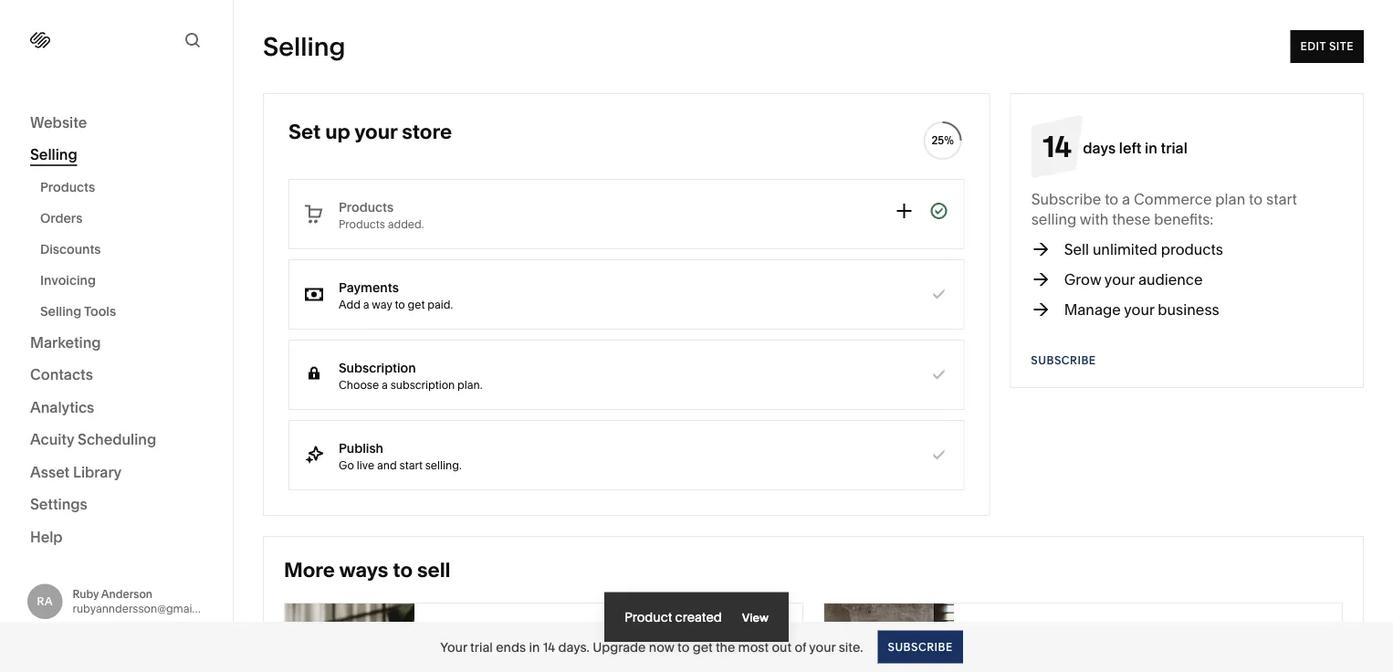 Task type: vqa. For each thing, say whether or not it's contained in the screenshot.
the Grow
yes



Task type: describe. For each thing, give the bounding box(es) containing it.
website link
[[30, 112, 203, 134]]

with
[[1080, 210, 1109, 228]]

2 vertical spatial selling
[[40, 304, 81, 319]]

selling tools link
[[40, 296, 213, 327]]

days
[[1083, 139, 1116, 157]]

invoicing link
[[40, 265, 213, 296]]

view
[[742, 611, 769, 625]]

unlimited
[[1093, 240, 1158, 258]]

1 vertical spatial 14
[[543, 639, 555, 655]]

store
[[402, 119, 452, 144]]

audience
[[1139, 270, 1203, 288]]

payments add a way to get paid.
[[339, 279, 453, 311]]

analytics link
[[30, 397, 203, 419]]

choose
[[339, 378, 379, 391]]

up
[[325, 119, 351, 144]]

asset library link
[[30, 462, 203, 484]]

analytics
[[30, 398, 94, 416]]

sell
[[1065, 240, 1090, 258]]

add
[[339, 298, 361, 311]]

1 horizontal spatial get
[[693, 639, 713, 655]]

go
[[339, 459, 354, 472]]

days left in trial
[[1083, 139, 1188, 157]]

products for products
[[40, 179, 95, 195]]

products link
[[40, 172, 213, 203]]

selling.
[[425, 459, 462, 472]]

subscription choose a subscription plan.
[[339, 360, 483, 391]]

start inside subscribe to a commerce plan to start selling with these benefits:
[[1267, 190, 1298, 208]]

anderson
[[101, 588, 153, 601]]

products for products products added.
[[339, 199, 394, 215]]

your right the of
[[810, 639, 836, 655]]

and
[[377, 459, 397, 472]]

most
[[739, 639, 769, 655]]

more
[[284, 558, 335, 582]]

live
[[357, 459, 375, 472]]

publish
[[339, 440, 384, 456]]

these
[[1113, 210, 1151, 228]]

your down grow your audience
[[1125, 301, 1155, 318]]

settings
[[30, 496, 88, 513]]

your right up
[[355, 119, 398, 144]]

0 horizontal spatial subscribe button
[[878, 631, 963, 664]]

edit site
[[1301, 40, 1355, 53]]

subscribe inside subscribe to a commerce plan to start selling with these benefits:
[[1032, 190, 1102, 208]]

marketing
[[30, 333, 101, 351]]

products
[[1162, 240, 1224, 258]]

1 horizontal spatial 14
[[1043, 128, 1072, 164]]

benefits:
[[1155, 210, 1214, 228]]

site
[[1330, 40, 1355, 53]]

way
[[372, 298, 392, 311]]

the
[[716, 639, 736, 655]]

plan
[[1216, 190, 1246, 208]]

25%
[[932, 134, 954, 147]]

publish go live and start selling.
[[339, 440, 462, 472]]

ra
[[37, 595, 53, 608]]

0 vertical spatial subscribe button
[[1032, 344, 1097, 377]]

sell unlimited products
[[1065, 240, 1224, 258]]

more ways to sell
[[284, 558, 451, 582]]

business
[[1158, 301, 1220, 318]]

selling
[[1032, 210, 1077, 228]]

upgrade
[[593, 639, 646, 655]]

discounts
[[40, 242, 101, 257]]

rubyanndersson@gmail.com
[[73, 602, 221, 615]]

start inside the publish go live and start selling.
[[400, 459, 423, 472]]

to right plan
[[1250, 190, 1263, 208]]

out
[[772, 639, 792, 655]]

view button
[[742, 607, 769, 628]]

grow your audience
[[1065, 270, 1203, 288]]

acuity
[[30, 431, 74, 448]]

tools
[[84, 304, 116, 319]]

of
[[795, 639, 807, 655]]

a for commerce
[[1123, 190, 1131, 208]]



Task type: locate. For each thing, give the bounding box(es) containing it.
2 horizontal spatial a
[[1123, 190, 1131, 208]]

subscribe button right the site.
[[878, 631, 963, 664]]

1 vertical spatial in
[[529, 639, 540, 655]]

site.
[[839, 639, 864, 655]]

ways
[[339, 558, 389, 582]]

to up with
[[1105, 190, 1119, 208]]

settings link
[[30, 495, 203, 516]]

1 vertical spatial subscribe button
[[878, 631, 963, 664]]

0 vertical spatial 14
[[1043, 128, 1072, 164]]

a left way
[[363, 298, 370, 311]]

your trial ends in 14 days. upgrade now to get the most out of your site.
[[440, 639, 864, 655]]

help
[[30, 528, 63, 546]]

0 vertical spatial a
[[1123, 190, 1131, 208]]

subscribe right the site.
[[888, 640, 953, 654]]

0 horizontal spatial start
[[400, 459, 423, 472]]

selling tools
[[40, 304, 116, 319]]

subscribe up selling
[[1032, 190, 1102, 208]]

set
[[289, 119, 321, 144]]

invoicing
[[40, 273, 96, 288]]

1 horizontal spatial start
[[1267, 190, 1298, 208]]

get inside payments add a way to get paid.
[[408, 298, 425, 311]]

a inside payments add a way to get paid.
[[363, 298, 370, 311]]

subscribe to a commerce plan to start selling with these benefits:
[[1032, 190, 1298, 228]]

plan.
[[458, 378, 483, 391]]

ruby anderson rubyanndersson@gmail.com
[[73, 588, 221, 615]]

products products added.
[[339, 199, 424, 231]]

created
[[676, 609, 722, 625]]

edit
[[1301, 40, 1327, 53]]

0 vertical spatial selling
[[263, 31, 346, 62]]

grow
[[1065, 270, 1102, 288]]

1 vertical spatial trial
[[470, 639, 493, 655]]

a for subscription
[[382, 378, 388, 391]]

1 horizontal spatial in
[[1145, 139, 1158, 157]]

commerce
[[1134, 190, 1213, 208]]

your
[[355, 119, 398, 144], [1105, 270, 1135, 288], [1125, 301, 1155, 318], [810, 639, 836, 655]]

acuity scheduling
[[30, 431, 156, 448]]

1 horizontal spatial subscribe button
[[1032, 344, 1097, 377]]

orders link
[[40, 203, 213, 234]]

a for way
[[363, 298, 370, 311]]

selling
[[263, 31, 346, 62], [30, 146, 77, 163], [40, 304, 81, 319]]

start
[[1267, 190, 1298, 208], [400, 459, 423, 472]]

product
[[625, 609, 672, 625]]

1 horizontal spatial a
[[382, 378, 388, 391]]

0 vertical spatial in
[[1145, 139, 1158, 157]]

get
[[408, 298, 425, 311], [693, 639, 713, 655]]

subscribe button down manage
[[1032, 344, 1097, 377]]

trial right your
[[470, 639, 493, 655]]

contacts
[[30, 366, 93, 384]]

0 vertical spatial products
[[40, 179, 95, 195]]

selling link
[[30, 145, 203, 166]]

payments
[[339, 279, 399, 295]]

to left sell in the left of the page
[[393, 558, 413, 582]]

edit site button
[[1291, 30, 1365, 63]]

a inside subscribe to a commerce plan to start selling with these benefits:
[[1123, 190, 1131, 208]]

1 vertical spatial start
[[400, 459, 423, 472]]

a down subscription
[[382, 378, 388, 391]]

1 vertical spatial a
[[363, 298, 370, 311]]

contacts link
[[30, 365, 203, 386]]

get left paid.
[[408, 298, 425, 311]]

14 left days
[[1043, 128, 1072, 164]]

sell
[[417, 558, 451, 582]]

manage
[[1065, 301, 1121, 318]]

now
[[649, 639, 675, 655]]

2 vertical spatial subscribe
[[888, 640, 953, 654]]

set up your store
[[289, 119, 452, 144]]

website
[[30, 113, 87, 131]]

to
[[1105, 190, 1119, 208], [1250, 190, 1263, 208], [395, 298, 405, 311], [393, 558, 413, 582], [678, 639, 690, 655]]

subscribe
[[1032, 190, 1102, 208], [1032, 354, 1097, 367], [888, 640, 953, 654]]

subscription
[[339, 360, 416, 375]]

left
[[1120, 139, 1142, 157]]

help link
[[30, 527, 63, 547]]

start right plan
[[1267, 190, 1298, 208]]

orders
[[40, 211, 83, 226]]

get left the
[[693, 639, 713, 655]]

0 horizontal spatial trial
[[470, 639, 493, 655]]

added.
[[388, 217, 424, 231]]

0 vertical spatial trial
[[1161, 139, 1188, 157]]

subscription
[[391, 378, 455, 391]]

a inside subscription choose a subscription plan.
[[382, 378, 388, 391]]

your
[[440, 639, 467, 655]]

to right way
[[395, 298, 405, 311]]

products
[[40, 179, 95, 195], [339, 199, 394, 215], [339, 217, 385, 231]]

selling up set
[[263, 31, 346, 62]]

to inside payments add a way to get paid.
[[395, 298, 405, 311]]

library
[[73, 463, 122, 481]]

0 vertical spatial start
[[1267, 190, 1298, 208]]

1 vertical spatial subscribe
[[1032, 354, 1097, 367]]

days.
[[558, 639, 590, 655]]

14 left days.
[[543, 639, 555, 655]]

selling up marketing
[[40, 304, 81, 319]]

a up these
[[1123, 190, 1131, 208]]

in right ends
[[529, 639, 540, 655]]

products up added.
[[339, 199, 394, 215]]

a
[[1123, 190, 1131, 208], [363, 298, 370, 311], [382, 378, 388, 391]]

products up orders
[[40, 179, 95, 195]]

your down the unlimited
[[1105, 270, 1135, 288]]

subscribe down manage
[[1032, 354, 1097, 367]]

0 horizontal spatial get
[[408, 298, 425, 311]]

0 horizontal spatial 14
[[543, 639, 555, 655]]

asset
[[30, 463, 70, 481]]

discounts link
[[40, 234, 213, 265]]

paid.
[[428, 298, 453, 311]]

0 vertical spatial subscribe
[[1032, 190, 1102, 208]]

0 horizontal spatial in
[[529, 639, 540, 655]]

selling down the website
[[30, 146, 77, 163]]

asset library
[[30, 463, 122, 481]]

product created
[[625, 609, 722, 625]]

0 horizontal spatial a
[[363, 298, 370, 311]]

start right and
[[400, 459, 423, 472]]

acuity scheduling link
[[30, 430, 203, 451]]

trial right left
[[1161, 139, 1188, 157]]

marketing link
[[30, 332, 203, 354]]

1 vertical spatial get
[[693, 639, 713, 655]]

in
[[1145, 139, 1158, 157], [529, 639, 540, 655]]

1 vertical spatial selling
[[30, 146, 77, 163]]

1 vertical spatial products
[[339, 199, 394, 215]]

products left added.
[[339, 217, 385, 231]]

1 horizontal spatial trial
[[1161, 139, 1188, 157]]

ruby
[[73, 588, 99, 601]]

ends
[[496, 639, 526, 655]]

to right now
[[678, 639, 690, 655]]

14
[[1043, 128, 1072, 164], [543, 639, 555, 655]]

in right left
[[1145, 139, 1158, 157]]

2 vertical spatial a
[[382, 378, 388, 391]]

manage your business
[[1065, 301, 1220, 318]]

0 vertical spatial get
[[408, 298, 425, 311]]

subscribe button
[[1032, 344, 1097, 377], [878, 631, 963, 664]]

2 vertical spatial products
[[339, 217, 385, 231]]



